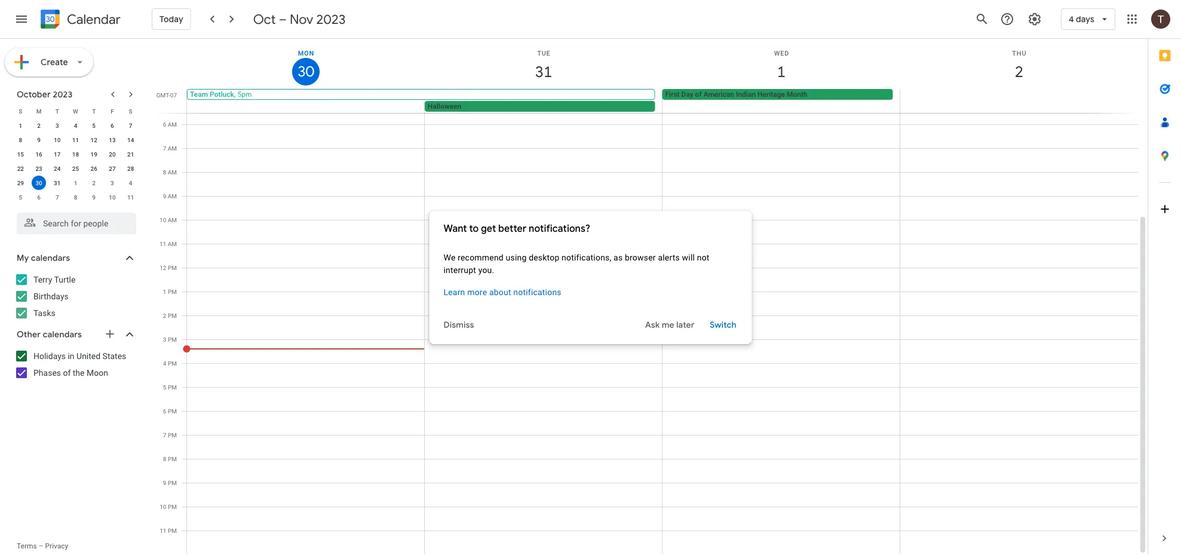 Task type: describe. For each thing, give the bounding box(es) containing it.
row containing 1
[[11, 118, 140, 133]]

moon
[[87, 368, 108, 378]]

halloween button
[[425, 101, 655, 112]]

november 5 element
[[13, 190, 28, 204]]

terms – privacy
[[17, 542, 68, 550]]

learn
[[444, 287, 465, 297]]

want to get better notifications?
[[444, 223, 591, 235]]

15 element
[[13, 147, 28, 161]]

30 cell
[[30, 176, 48, 190]]

,
[[234, 90, 236, 99]]

november 8 element
[[68, 190, 83, 204]]

october
[[17, 89, 51, 100]]

30, today element
[[32, 176, 46, 190]]

phases of the moon
[[33, 368, 108, 378]]

want
[[444, 223, 467, 235]]

1 s from the left
[[19, 108, 22, 115]]

calendar
[[67, 11, 121, 28]]

5 for 5 pm
[[163, 384, 166, 391]]

will
[[682, 253, 695, 263]]

28
[[127, 165, 134, 172]]

w
[[73, 108, 78, 115]]

about
[[489, 287, 511, 297]]

m
[[36, 108, 41, 115]]

pm for 2 pm
[[168, 312, 177, 319]]

7 pm
[[163, 431, 177, 439]]

4 for november 4 element at the left top of page
[[129, 179, 132, 186]]

2 for 2 pm
[[163, 312, 166, 319]]

pm for 11 pm
[[168, 527, 177, 534]]

alerts
[[658, 253, 680, 263]]

22
[[17, 165, 24, 172]]

birthdays
[[33, 291, 69, 301]]

states
[[103, 351, 126, 361]]

today
[[160, 14, 183, 25]]

heritage
[[758, 90, 785, 99]]

other
[[17, 329, 41, 340]]

0 horizontal spatial 2
[[37, 122, 41, 129]]

12 pm
[[160, 264, 177, 271]]

november 10 element
[[105, 190, 119, 204]]

2 pm
[[163, 312, 177, 319]]

row containing 29
[[11, 176, 140, 190]]

6 am
[[163, 121, 177, 128]]

notifications,
[[562, 253, 612, 263]]

more
[[467, 287, 487, 297]]

– for terms
[[39, 542, 43, 550]]

21
[[127, 151, 134, 158]]

today button
[[152, 8, 191, 30]]

10 pm
[[160, 503, 177, 510]]

potluck
[[210, 90, 234, 99]]

gmt-07
[[156, 91, 177, 99]]

9 up 16 element
[[37, 136, 41, 143]]

recommend
[[458, 253, 504, 263]]

united
[[77, 351, 100, 361]]

interrupt
[[444, 265, 476, 275]]

11 pm
[[160, 527, 177, 534]]

24 element
[[50, 161, 64, 176]]

american
[[704, 90, 734, 99]]

9 pm
[[163, 479, 177, 486]]

07
[[170, 91, 177, 99]]

pm for 3 pm
[[168, 336, 177, 343]]

11 am
[[160, 240, 177, 247]]

tasks
[[33, 308, 55, 318]]

25 element
[[68, 161, 83, 176]]

21 element
[[123, 147, 138, 161]]

27 element
[[105, 161, 119, 176]]

7 am
[[163, 145, 177, 152]]

privacy
[[45, 542, 68, 550]]

26
[[91, 165, 97, 172]]

phases
[[33, 368, 61, 378]]

other calendars button
[[2, 325, 148, 344]]

20
[[109, 151, 116, 158]]

5pm
[[237, 90, 252, 99]]

as
[[614, 253, 623, 263]]

november 11 element
[[123, 190, 138, 204]]

terry
[[33, 275, 52, 284]]

12 for 12 pm
[[160, 264, 166, 271]]

10 for 10 am
[[160, 216, 166, 223]]

other calendars list
[[2, 347, 148, 382]]

9 am
[[163, 192, 177, 200]]

want to get better notifications? heading
[[444, 222, 738, 236]]

20 element
[[105, 147, 119, 161]]

9 for november 9 element
[[92, 194, 96, 201]]

oct
[[253, 11, 276, 27]]

calendars for other calendars
[[43, 329, 82, 340]]

5 pm
[[163, 384, 177, 391]]

pm for 1 pm
[[168, 288, 177, 295]]

18
[[72, 151, 79, 158]]

23
[[35, 165, 42, 172]]

19
[[91, 151, 97, 158]]

am for 10 am
[[168, 216, 177, 223]]

pm for 8 pm
[[168, 455, 177, 463]]

grid containing team potluck
[[153, 39, 1148, 555]]

pm for 6 pm
[[168, 408, 177, 415]]

row containing 8
[[11, 133, 140, 147]]

3 pm
[[163, 336, 177, 343]]

holidays in united states
[[33, 351, 126, 361]]

8 for 8 am
[[163, 169, 166, 176]]

13
[[109, 136, 116, 143]]

main drawer image
[[14, 12, 29, 26]]

learn more about notifications
[[444, 287, 562, 297]]

9 for 9 am
[[163, 192, 166, 200]]

my
[[17, 253, 29, 264]]

11 for november 11 element
[[127, 194, 134, 201]]

8 for november 8 element
[[74, 194, 77, 201]]

month
[[787, 90, 808, 99]]

19 element
[[87, 147, 101, 161]]

2 t from the left
[[92, 108, 96, 115]]

1 vertical spatial 2023
[[53, 89, 73, 100]]

15
[[17, 151, 24, 158]]

first day of american indian heritage month button
[[662, 89, 893, 100]]

12 for 12
[[91, 136, 97, 143]]

0 horizontal spatial 1
[[19, 122, 22, 129]]

31 element
[[50, 176, 64, 190]]

my calendars
[[17, 253, 70, 264]]

pm for 7 pm
[[168, 431, 177, 439]]

want to get better notifications? alert dialog
[[429, 211, 752, 344]]

4 pm
[[163, 360, 177, 367]]

oct – nov 2023
[[253, 11, 346, 27]]

november 1 element
[[68, 176, 83, 190]]

the
[[73, 368, 85, 378]]

using
[[506, 253, 527, 263]]

notifications?
[[529, 223, 591, 235]]

november 7 element
[[50, 190, 64, 204]]



Task type: vqa. For each thing, say whether or not it's contained in the screenshot.
07
yes



Task type: locate. For each thing, give the bounding box(es) containing it.
november 9 element
[[87, 190, 101, 204]]

1 horizontal spatial 3
[[111, 179, 114, 186]]

first day of american indian heritage month
[[665, 90, 808, 99]]

4 down 3 pm
[[163, 360, 166, 367]]

7 for november 7 element
[[56, 194, 59, 201]]

6 am from the top
[[168, 240, 177, 247]]

2023 right october on the top left of page
[[53, 89, 73, 100]]

0 horizontal spatial 5
[[19, 194, 22, 201]]

pm for 5 pm
[[168, 384, 177, 391]]

2 s from the left
[[129, 108, 132, 115]]

1 am from the top
[[168, 121, 177, 128]]

11 up 18
[[72, 136, 79, 143]]

10 am
[[160, 216, 177, 223]]

3 up november 10 element
[[111, 179, 114, 186]]

0 vertical spatial 4
[[74, 122, 77, 129]]

8 am
[[163, 169, 177, 176]]

10 down november 3 'element'
[[109, 194, 116, 201]]

0 horizontal spatial 3
[[56, 122, 59, 129]]

6 up 7 pm
[[163, 408, 166, 415]]

row group
[[11, 118, 140, 204]]

7 for 7 pm
[[163, 431, 166, 439]]

team
[[190, 90, 208, 99]]

2 vertical spatial 5
[[163, 384, 166, 391]]

of inside button
[[695, 90, 702, 99]]

2 pm from the top
[[168, 288, 177, 295]]

am for 11 am
[[168, 240, 177, 247]]

1 vertical spatial 3
[[111, 179, 114, 186]]

5 up 12 element
[[92, 122, 96, 129]]

my calendars button
[[2, 249, 148, 268]]

0 vertical spatial 1
[[19, 122, 22, 129]]

3 pm from the top
[[168, 312, 177, 319]]

6 pm from the top
[[168, 384, 177, 391]]

5 inside grid
[[163, 384, 166, 391]]

november 4 element
[[123, 176, 138, 190]]

learn more about notifications link
[[444, 287, 562, 297]]

1 vertical spatial 2
[[92, 179, 96, 186]]

4 am from the top
[[168, 192, 177, 200]]

7 for 7 am
[[163, 145, 166, 152]]

1 for 1 pm
[[163, 288, 166, 295]]

we recommend using desktop notifications, as browser alerts will not interrupt you.
[[444, 253, 710, 275]]

2 up 3 pm
[[163, 312, 166, 319]]

1 horizontal spatial 12
[[160, 264, 166, 271]]

1 horizontal spatial t
[[92, 108, 96, 115]]

6 up the 7 am
[[163, 121, 166, 128]]

0 horizontal spatial 4
[[74, 122, 77, 129]]

2 vertical spatial 4
[[163, 360, 166, 367]]

24
[[54, 165, 61, 172]]

12 down 11 am
[[160, 264, 166, 271]]

calendar heading
[[65, 11, 121, 28]]

1 horizontal spatial 4
[[129, 179, 132, 186]]

november 3 element
[[105, 176, 119, 190]]

0 vertical spatial 3
[[56, 122, 59, 129]]

–
[[279, 11, 287, 27], [39, 542, 43, 550]]

we
[[444, 253, 456, 263]]

pm
[[168, 264, 177, 271], [168, 288, 177, 295], [168, 312, 177, 319], [168, 336, 177, 343], [168, 360, 177, 367], [168, 384, 177, 391], [168, 408, 177, 415], [168, 431, 177, 439], [168, 455, 177, 463], [168, 479, 177, 486], [168, 503, 177, 510], [168, 527, 177, 534]]

10 for 10 pm
[[160, 503, 166, 510]]

pm for 12 pm
[[168, 264, 177, 271]]

1 down 12 pm
[[163, 288, 166, 295]]

1 pm from the top
[[168, 264, 177, 271]]

11 down 10 pm
[[160, 527, 166, 534]]

row containing 5
[[11, 190, 140, 204]]

– right oct
[[279, 11, 287, 27]]

18 element
[[68, 147, 83, 161]]

2 horizontal spatial 2
[[163, 312, 166, 319]]

23 element
[[32, 161, 46, 176]]

12 element
[[87, 133, 101, 147]]

7 up the 14 element
[[129, 122, 132, 129]]

6 pm
[[163, 408, 177, 415]]

october 2023
[[17, 89, 73, 100]]

1 vertical spatial of
[[63, 368, 71, 378]]

6 for november 6 element
[[37, 194, 41, 201]]

indian
[[736, 90, 756, 99]]

pm up 6 pm
[[168, 384, 177, 391]]

am for 9 am
[[168, 192, 177, 200]]

11 for 11 pm
[[160, 527, 166, 534]]

am up 8 am
[[168, 145, 177, 152]]

10 up 11 am
[[160, 216, 166, 223]]

9 up 10 pm
[[163, 479, 166, 486]]

10 pm from the top
[[168, 479, 177, 486]]

4 inside november 4 element
[[129, 179, 132, 186]]

1 horizontal spatial s
[[129, 108, 132, 115]]

t left the f
[[92, 108, 96, 115]]

8 for 8 pm
[[163, 455, 166, 463]]

pm down 10 pm
[[168, 527, 177, 534]]

pm for 10 pm
[[168, 503, 177, 510]]

4 pm from the top
[[168, 336, 177, 343]]

am for 8 am
[[168, 169, 177, 176]]

row containing s
[[11, 104, 140, 118]]

1 inside grid
[[163, 288, 166, 295]]

9 pm from the top
[[168, 455, 177, 463]]

privacy link
[[45, 542, 68, 550]]

s left m
[[19, 108, 22, 115]]

notifications
[[514, 287, 562, 297]]

calendars up in
[[43, 329, 82, 340]]

8 up 15 element
[[19, 136, 22, 143]]

7
[[129, 122, 132, 129], [163, 145, 166, 152], [56, 194, 59, 201], [163, 431, 166, 439]]

9
[[37, 136, 41, 143], [163, 192, 166, 200], [92, 194, 96, 201], [163, 479, 166, 486]]

9 up 10 am
[[163, 192, 166, 200]]

row containing 22
[[11, 161, 140, 176]]

30
[[35, 179, 42, 186]]

1
[[19, 122, 22, 129], [74, 179, 77, 186], [163, 288, 166, 295]]

14 element
[[123, 133, 138, 147]]

8 pm from the top
[[168, 431, 177, 439]]

3 down the 2 pm on the bottom of page
[[163, 336, 166, 343]]

5 down 29 element
[[19, 194, 22, 201]]

10 element
[[50, 133, 64, 147]]

0 horizontal spatial 12
[[91, 136, 97, 143]]

row group containing 1
[[11, 118, 140, 204]]

calendars up terry turtle
[[31, 253, 70, 264]]

0 horizontal spatial s
[[19, 108, 22, 115]]

11 down 10 am
[[160, 240, 166, 247]]

3 for 3 pm
[[163, 336, 166, 343]]

0 vertical spatial –
[[279, 11, 287, 27]]

am down 8 am
[[168, 192, 177, 200]]

t left w
[[55, 108, 59, 115]]

terry turtle
[[33, 275, 76, 284]]

None search field
[[0, 208, 148, 234]]

6 for 6 am
[[163, 121, 166, 128]]

11
[[72, 136, 79, 143], [127, 194, 134, 201], [160, 240, 166, 247], [160, 527, 166, 534]]

1 vertical spatial 4
[[129, 179, 132, 186]]

pm down 6 pm
[[168, 431, 177, 439]]

terms
[[17, 542, 37, 550]]

nov
[[290, 11, 313, 27]]

desktop
[[529, 253, 560, 263]]

1 horizontal spatial of
[[695, 90, 702, 99]]

4
[[74, 122, 77, 129], [129, 179, 132, 186], [163, 360, 166, 367]]

9 for 9 pm
[[163, 479, 166, 486]]

11 pm from the top
[[168, 503, 177, 510]]

13 element
[[105, 133, 119, 147]]

8 down november 1 element
[[74, 194, 77, 201]]

am up the 7 am
[[168, 121, 177, 128]]

pm up 4 pm
[[168, 336, 177, 343]]

f
[[111, 108, 114, 115]]

1 vertical spatial 1
[[74, 179, 77, 186]]

am down 9 am at the top of the page
[[168, 216, 177, 223]]

12 inside row
[[91, 136, 97, 143]]

2
[[37, 122, 41, 129], [92, 179, 96, 186], [163, 312, 166, 319]]

1 vertical spatial calendars
[[43, 329, 82, 340]]

my calendars list
[[2, 270, 148, 323]]

7 down 31 element
[[56, 194, 59, 201]]

of right the day
[[695, 90, 702, 99]]

10
[[54, 136, 61, 143], [109, 194, 116, 201], [160, 216, 166, 223], [160, 503, 166, 510]]

31
[[54, 179, 61, 186]]

3 for november 3 'element'
[[111, 179, 114, 186]]

of
[[695, 90, 702, 99], [63, 368, 71, 378]]

2 vertical spatial 1
[[163, 288, 166, 295]]

2 horizontal spatial 3
[[163, 336, 166, 343]]

holidays
[[33, 351, 66, 361]]

tab list
[[1149, 39, 1181, 522]]

team potluck , 5pm halloween
[[190, 90, 461, 111]]

10 up 11 pm
[[160, 503, 166, 510]]

0 horizontal spatial 2023
[[53, 89, 73, 100]]

11 for "11" element
[[72, 136, 79, 143]]

november 2 element
[[87, 176, 101, 190]]

7 up 8 am
[[163, 145, 166, 152]]

6 for 6 pm
[[163, 408, 166, 415]]

0 horizontal spatial of
[[63, 368, 71, 378]]

terms link
[[17, 542, 37, 550]]

7 down 6 pm
[[163, 431, 166, 439]]

first
[[665, 90, 680, 99]]

2 am from the top
[[168, 145, 177, 152]]

12 pm from the top
[[168, 527, 177, 534]]

1 horizontal spatial –
[[279, 11, 287, 27]]

16
[[35, 151, 42, 158]]

cell
[[900, 89, 1138, 113]]

browser
[[625, 253, 656, 263]]

2 vertical spatial 3
[[163, 336, 166, 343]]

halloween
[[428, 102, 461, 111]]

s right the f
[[129, 108, 132, 115]]

calendars for my calendars
[[31, 253, 70, 264]]

grid
[[153, 39, 1148, 555]]

0 vertical spatial 2023
[[316, 11, 346, 27]]

1 horizontal spatial 5
[[92, 122, 96, 129]]

1 vertical spatial –
[[39, 542, 43, 550]]

better
[[498, 223, 527, 235]]

not
[[697, 253, 710, 263]]

29
[[17, 179, 24, 186]]

row containing 15
[[11, 147, 140, 161]]

22 element
[[13, 161, 28, 176]]

26 element
[[87, 161, 101, 176]]

pm down 9 pm
[[168, 503, 177, 510]]

of left the at the bottom left of the page
[[63, 368, 71, 378]]

10 up the 17
[[54, 136, 61, 143]]

3 up 10 element
[[56, 122, 59, 129]]

am up 12 pm
[[168, 240, 177, 247]]

row containing team potluck
[[182, 89, 1148, 113]]

11 for 11 am
[[160, 240, 166, 247]]

october 2023 grid
[[11, 104, 140, 204]]

5 for the november 5 element
[[19, 194, 22, 201]]

2 for november 2 element
[[92, 179, 96, 186]]

4 up "11" element
[[74, 122, 77, 129]]

– for oct
[[279, 11, 287, 27]]

7 pm from the top
[[168, 408, 177, 415]]

calendar element
[[38, 7, 121, 33]]

6 down 30, today element
[[37, 194, 41, 201]]

4 for 4 pm
[[163, 360, 166, 367]]

4 up november 11 element
[[129, 179, 132, 186]]

1 vertical spatial 12
[[160, 264, 166, 271]]

2023 right nov at the left of the page
[[316, 11, 346, 27]]

calendars
[[31, 253, 70, 264], [43, 329, 82, 340]]

pm for 4 pm
[[168, 360, 177, 367]]

0 vertical spatial 12
[[91, 136, 97, 143]]

pm for 9 pm
[[168, 479, 177, 486]]

pm up 7 pm
[[168, 408, 177, 415]]

t
[[55, 108, 59, 115], [92, 108, 96, 115]]

29 element
[[13, 176, 28, 190]]

28 element
[[123, 161, 138, 176]]

get
[[481, 223, 496, 235]]

27
[[109, 165, 116, 172]]

am down the 7 am
[[168, 169, 177, 176]]

november 6 element
[[32, 190, 46, 204]]

3 inside november 3 'element'
[[111, 179, 114, 186]]

3 am from the top
[[168, 169, 177, 176]]

am
[[168, 121, 177, 128], [168, 145, 177, 152], [168, 169, 177, 176], [168, 192, 177, 200], [168, 216, 177, 223], [168, 240, 177, 247]]

pm up 1 pm at the bottom left of page
[[168, 264, 177, 271]]

11 element
[[68, 133, 83, 147]]

17
[[54, 151, 61, 158]]

16 element
[[32, 147, 46, 161]]

1 up 15 element
[[19, 122, 22, 129]]

0 vertical spatial 5
[[92, 122, 96, 129]]

s
[[19, 108, 22, 115], [129, 108, 132, 115]]

in
[[68, 351, 74, 361]]

25
[[72, 165, 79, 172]]

1 down 25 element
[[74, 179, 77, 186]]

8 up 9 pm
[[163, 455, 166, 463]]

2 down m
[[37, 122, 41, 129]]

pm up 3 pm
[[168, 312, 177, 319]]

1 for november 1 element
[[74, 179, 77, 186]]

8 down the 7 am
[[163, 169, 166, 176]]

0 vertical spatial calendars
[[31, 253, 70, 264]]

0 horizontal spatial t
[[55, 108, 59, 115]]

17 element
[[50, 147, 64, 161]]

2 horizontal spatial 1
[[163, 288, 166, 295]]

am for 7 am
[[168, 145, 177, 152]]

10 for 10 element
[[54, 136, 61, 143]]

0 horizontal spatial –
[[39, 542, 43, 550]]

11 down november 4 element at the left top of page
[[127, 194, 134, 201]]

0 vertical spatial 2
[[37, 122, 41, 129]]

5 up 6 pm
[[163, 384, 166, 391]]

5 am from the top
[[168, 216, 177, 223]]

other calendars
[[17, 329, 82, 340]]

5
[[92, 122, 96, 129], [19, 194, 22, 201], [163, 384, 166, 391]]

turtle
[[54, 275, 76, 284]]

6 down the f
[[111, 122, 114, 129]]

9 down november 2 element
[[92, 194, 96, 201]]

row
[[182, 89, 1148, 113], [11, 104, 140, 118], [11, 118, 140, 133], [11, 133, 140, 147], [11, 147, 140, 161], [11, 161, 140, 176], [11, 176, 140, 190], [11, 190, 140, 204]]

pm down 3 pm
[[168, 360, 177, 367]]

1 t from the left
[[55, 108, 59, 115]]

0 vertical spatial of
[[695, 90, 702, 99]]

pm down 8 pm
[[168, 479, 177, 486]]

– right terms "link"
[[39, 542, 43, 550]]

12 inside grid
[[160, 264, 166, 271]]

8 pm
[[163, 455, 177, 463]]

of inside other calendars list
[[63, 368, 71, 378]]

1 horizontal spatial 1
[[74, 179, 77, 186]]

to
[[469, 223, 479, 235]]

10 for november 10 element
[[109, 194, 116, 201]]

2 vertical spatial 2
[[163, 312, 166, 319]]

pm down 7 pm
[[168, 455, 177, 463]]

5 pm from the top
[[168, 360, 177, 367]]

2 horizontal spatial 4
[[163, 360, 166, 367]]

1 vertical spatial 5
[[19, 194, 22, 201]]

am for 6 am
[[168, 121, 177, 128]]

pm up the 2 pm on the bottom of page
[[168, 288, 177, 295]]

14
[[127, 136, 134, 143]]

2 up november 9 element
[[92, 179, 96, 186]]

2 horizontal spatial 5
[[163, 384, 166, 391]]

12 up 19
[[91, 136, 97, 143]]

1 horizontal spatial 2023
[[316, 11, 346, 27]]

1 horizontal spatial 2
[[92, 179, 96, 186]]



